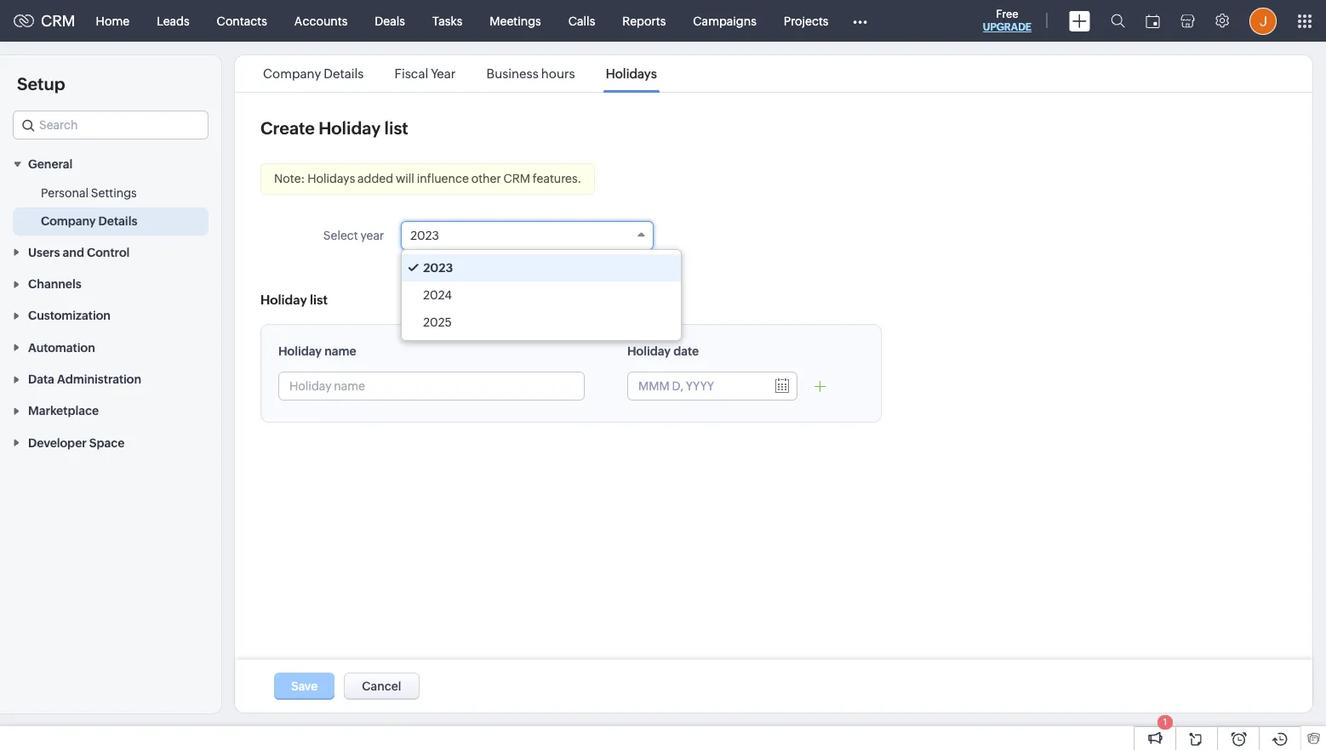 Task type: locate. For each thing, give the bounding box(es) containing it.
list
[[248, 55, 672, 92]]

company
[[263, 66, 321, 81], [41, 215, 96, 228]]

meetings
[[490, 14, 541, 28]]

deals link
[[361, 0, 419, 41]]

1 horizontal spatial company details
[[263, 66, 364, 81]]

2024
[[423, 289, 452, 302]]

2023 up 2024
[[423, 261, 453, 275]]

2023
[[410, 229, 439, 243], [423, 261, 453, 275]]

holidays link
[[603, 66, 660, 81]]

year
[[361, 229, 384, 243]]

tasks link
[[419, 0, 476, 41]]

1 vertical spatial company details link
[[41, 213, 137, 230]]

influence
[[417, 172, 469, 186]]

campaigns
[[693, 14, 757, 28]]

0 vertical spatial 2023
[[410, 229, 439, 243]]

1 vertical spatial 2023
[[423, 261, 453, 275]]

2023 right year
[[410, 229, 439, 243]]

crm
[[41, 12, 75, 30], [503, 172, 530, 186]]

projects link
[[770, 0, 842, 41]]

holidays down reports link
[[606, 66, 657, 81]]

1 horizontal spatial crm
[[503, 172, 530, 186]]

1 vertical spatial company details
[[41, 215, 137, 228]]

tasks
[[432, 14, 462, 28]]

list box
[[402, 250, 681, 340]]

2023 field
[[401, 221, 654, 250]]

details up create holiday list
[[324, 66, 364, 81]]

holiday left date
[[627, 345, 671, 358]]

calls
[[568, 14, 595, 28]]

projects
[[784, 14, 829, 28]]

0 horizontal spatial company details link
[[41, 213, 137, 230]]

holiday for holiday list
[[260, 293, 307, 307]]

details inside general region
[[98, 215, 137, 228]]

holidays
[[606, 66, 657, 81], [307, 172, 355, 186]]

1 horizontal spatial holidays
[[606, 66, 657, 81]]

holidays right note:
[[307, 172, 355, 186]]

0 vertical spatial holidays
[[606, 66, 657, 81]]

features.
[[533, 172, 582, 186]]

profile element
[[1239, 0, 1287, 41]]

list up holiday name
[[310, 293, 328, 307]]

company down the personal in the left of the page
[[41, 215, 96, 228]]

2024 option
[[402, 282, 681, 309]]

contacts
[[217, 14, 267, 28]]

calendar image
[[1146, 14, 1160, 28]]

company details inside general region
[[41, 215, 137, 228]]

0 horizontal spatial list
[[310, 293, 328, 307]]

profile image
[[1250, 7, 1277, 34]]

0 horizontal spatial crm
[[41, 12, 75, 30]]

1 vertical spatial company
[[41, 215, 96, 228]]

personal settings
[[41, 187, 137, 200]]

crm left home link
[[41, 12, 75, 30]]

company details link down the personal settings link
[[41, 213, 137, 230]]

2023 option
[[402, 255, 681, 282]]

home
[[96, 14, 130, 28]]

company details link down accounts link
[[260, 66, 366, 81]]

general
[[28, 158, 73, 171]]

0 vertical spatial company details
[[263, 66, 364, 81]]

holiday left name
[[278, 345, 322, 358]]

hours
[[541, 66, 575, 81]]

1 vertical spatial details
[[98, 215, 137, 228]]

1 horizontal spatial company
[[263, 66, 321, 81]]

create
[[260, 118, 315, 138]]

2023 inside 2023 option
[[423, 261, 453, 275]]

campaigns link
[[680, 0, 770, 41]]

crm link
[[14, 12, 75, 30]]

list
[[384, 118, 408, 138], [310, 293, 328, 307]]

0 horizontal spatial company
[[41, 215, 96, 228]]

home link
[[82, 0, 143, 41]]

holiday name
[[278, 345, 356, 358]]

0 horizontal spatial details
[[98, 215, 137, 228]]

cancel
[[362, 680, 401, 694]]

free
[[996, 8, 1019, 20]]

0 vertical spatial list
[[384, 118, 408, 138]]

will
[[396, 172, 414, 186]]

holiday up holiday name
[[260, 293, 307, 307]]

1 horizontal spatial list
[[384, 118, 408, 138]]

0 horizontal spatial company details
[[41, 215, 137, 228]]

1 horizontal spatial details
[[324, 66, 364, 81]]

details
[[324, 66, 364, 81], [98, 215, 137, 228]]

0 vertical spatial company
[[263, 66, 321, 81]]

company details link
[[260, 66, 366, 81], [41, 213, 137, 230]]

holiday list
[[260, 293, 328, 307]]

note: holidays added will influence other crm features.
[[274, 172, 582, 186]]

0 vertical spatial company details link
[[260, 66, 366, 81]]

company details
[[263, 66, 364, 81], [41, 215, 137, 228]]

list up will
[[384, 118, 408, 138]]

create holiday list
[[260, 118, 408, 138]]

1 vertical spatial holidays
[[307, 172, 355, 186]]

company details down the personal settings link
[[41, 215, 137, 228]]

0 vertical spatial details
[[324, 66, 364, 81]]

contacts link
[[203, 0, 281, 41]]

holidays inside list
[[606, 66, 657, 81]]

company details down accounts link
[[263, 66, 364, 81]]

holiday
[[319, 118, 381, 138], [260, 293, 307, 307], [278, 345, 322, 358], [627, 345, 671, 358]]

company up create in the left of the page
[[263, 66, 321, 81]]

crm right the other
[[503, 172, 530, 186]]

added
[[358, 172, 393, 186]]

2025 option
[[402, 309, 681, 336]]

holiday up added
[[319, 118, 381, 138]]

details down settings
[[98, 215, 137, 228]]

general region
[[0, 180, 221, 236]]

select year
[[323, 229, 384, 243]]



Task type: describe. For each thing, give the bounding box(es) containing it.
2023 inside '2023' field
[[410, 229, 439, 243]]

0 vertical spatial crm
[[41, 12, 75, 30]]

name
[[324, 345, 356, 358]]

1 vertical spatial list
[[310, 293, 328, 307]]

select
[[323, 229, 358, 243]]

setup
[[17, 74, 65, 94]]

business hours
[[486, 66, 575, 81]]

general button
[[0, 148, 221, 180]]

calls link
[[555, 0, 609, 41]]

cancel button
[[344, 673, 419, 701]]

fiscal year link
[[392, 66, 458, 81]]

Holiday name text field
[[279, 373, 584, 400]]

reports link
[[609, 0, 680, 41]]

date
[[673, 345, 699, 358]]

holiday for holiday name
[[278, 345, 322, 358]]

MMM d, yyyy text field
[[628, 373, 764, 400]]

company inside list
[[263, 66, 321, 81]]

holiday for holiday date
[[627, 345, 671, 358]]

1 vertical spatial crm
[[503, 172, 530, 186]]

business
[[486, 66, 539, 81]]

company details inside list
[[263, 66, 364, 81]]

reports
[[622, 14, 666, 28]]

personal
[[41, 187, 89, 200]]

upgrade
[[983, 21, 1032, 33]]

fiscal
[[395, 66, 428, 81]]

fiscal year
[[395, 66, 456, 81]]

details inside list
[[324, 66, 364, 81]]

leads link
[[143, 0, 203, 41]]

list containing company details
[[248, 55, 672, 92]]

holiday date
[[627, 345, 699, 358]]

company inside general region
[[41, 215, 96, 228]]

personal settings link
[[41, 185, 137, 202]]

year
[[431, 66, 456, 81]]

note:
[[274, 172, 305, 186]]

0 horizontal spatial holidays
[[307, 172, 355, 186]]

accounts
[[294, 14, 348, 28]]

business hours link
[[484, 66, 578, 81]]

meetings link
[[476, 0, 555, 41]]

2025
[[423, 316, 452, 329]]

settings
[[91, 187, 137, 200]]

search image
[[1111, 14, 1125, 28]]

search element
[[1101, 0, 1136, 42]]

leads
[[157, 14, 189, 28]]

deals
[[375, 14, 405, 28]]

free upgrade
[[983, 8, 1032, 33]]

accounts link
[[281, 0, 361, 41]]

other
[[471, 172, 501, 186]]

1 horizontal spatial company details link
[[260, 66, 366, 81]]

list box containing 2023
[[402, 250, 681, 340]]



Task type: vqa. For each thing, say whether or not it's contained in the screenshot.
fiscal year
yes



